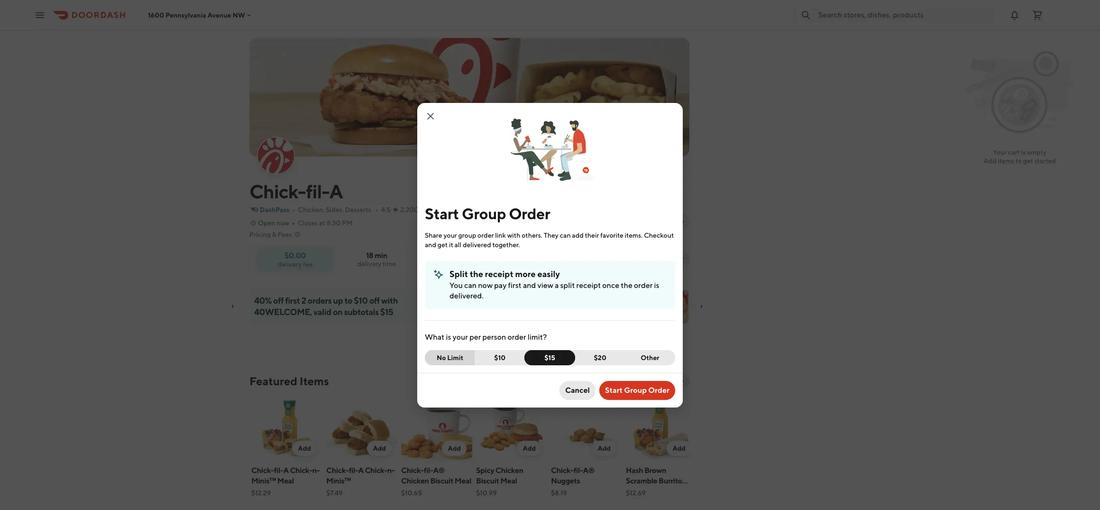 Task type: locate. For each thing, give the bounding box(es) containing it.
1 vertical spatial get
[[438, 241, 448, 248]]

1 horizontal spatial off
[[369, 296, 380, 306]]

fil- down chick-fil-a® chicken biscuit meal "image"
[[424, 466, 433, 475]]

n- inside chick-fil-a chick-n- minis™ meal $12.29
[[313, 466, 320, 475]]

chick fil a image
[[250, 38, 690, 157], [258, 138, 294, 174]]

chicken inside chick-fil-a® chicken biscuit meal $10.65
[[401, 476, 429, 485]]

add button up chick-fil-a chick-n- minis™ meal $12.29
[[292, 441, 317, 456]]

receipt up pay
[[485, 269, 514, 279]]

to inside the 40% off first 2 orders up to $10 off with 40welcome, valid on subtotals $15
[[345, 296, 353, 306]]

biscuit inside chick-fil-a® chicken biscuit meal $10.65
[[431, 476, 454, 485]]

1 vertical spatial $15
[[545, 354, 556, 361]]

a® inside chick-fil-a® nuggets $8.19
[[583, 466, 595, 475]]

• closes at 8:30 pm
[[292, 219, 353, 227]]

fil- up chicken.
[[306, 180, 329, 203]]

add button up chick-fil-a® chicken biscuit meal $10.65
[[442, 441, 467, 456]]

can
[[560, 231, 571, 239], [465, 281, 477, 290]]

chick- up $7.49
[[326, 466, 349, 475]]

what
[[425, 332, 445, 341]]

up
[[333, 296, 343, 306]]

1 horizontal spatial minis™
[[326, 476, 351, 485]]

per
[[470, 332, 481, 341]]

brown
[[645, 466, 667, 475]]

1 vertical spatial can
[[465, 281, 477, 290]]

0 vertical spatial can
[[560, 231, 571, 239]]

fil- up nuggets
[[574, 466, 583, 475]]

0 horizontal spatial order
[[478, 231, 494, 239]]

0 horizontal spatial a®
[[433, 466, 445, 475]]

order up others.
[[509, 204, 550, 222]]

minis™ inside chick-fil-a chick-n- minis™ $7.49
[[326, 476, 351, 485]]

1 horizontal spatial with
[[507, 231, 521, 239]]

fil- inside chick-fil-a® chicken biscuit meal $10.65
[[424, 466, 433, 475]]

and down share
[[425, 241, 436, 248]]

2 off from the left
[[369, 296, 380, 306]]

1600
[[148, 11, 164, 19]]

group
[[459, 231, 476, 239]]

$15 down limit?
[[545, 354, 556, 361]]

delivery
[[357, 260, 381, 268], [278, 260, 302, 268]]

2 vertical spatial is
[[446, 332, 451, 341]]

a® for chicken
[[433, 466, 445, 475]]

3 add button from the left
[[442, 441, 467, 456]]

meal
[[277, 476, 294, 485], [455, 476, 472, 485], [501, 476, 517, 485], [626, 487, 643, 496]]

0 horizontal spatial can
[[465, 281, 477, 290]]

delivery inside 18 min delivery time
[[357, 260, 381, 268]]

chick- down chick-fil-a chick-n-minis™ meal image
[[290, 466, 313, 475]]

chick-fil-a chick-n-minis™ image
[[326, 394, 398, 462]]

1 horizontal spatial $10
[[495, 354, 506, 361]]

chick- down chick-fil-a chick-n-minis™ image
[[365, 466, 388, 475]]

1 biscuit from the left
[[431, 476, 454, 485]]

1 horizontal spatial start group order
[[605, 385, 670, 395]]

order down checkout
[[666, 255, 684, 262]]

chick- up $10.65
[[401, 466, 424, 475]]

$15 inside button
[[545, 354, 556, 361]]

is right what
[[446, 332, 451, 341]]

1 vertical spatial with
[[381, 296, 398, 306]]

add button for spicy chicken biscuit meal
[[517, 441, 542, 456]]

n-
[[313, 466, 320, 475], [388, 466, 395, 475]]

18
[[366, 251, 374, 260]]

&
[[272, 231, 276, 238]]

order inside share your group order link with others. they can add their favorite items. checkout and get it all delivered together.
[[478, 231, 494, 239]]

fil- inside chick-fil-a® nuggets $8.19
[[574, 466, 583, 475]]

0 horizontal spatial a
[[283, 466, 289, 475]]

2 vertical spatial order
[[508, 332, 526, 341]]

meal inside hash brown scramble burrito meal
[[626, 487, 643, 496]]

0 vertical spatial with
[[507, 231, 521, 239]]

0 horizontal spatial chicken
[[401, 476, 429, 485]]

$$
[[480, 206, 488, 214]]

0 vertical spatial start group order
[[425, 204, 550, 222]]

1 vertical spatial to
[[345, 296, 353, 306]]

1 horizontal spatial to
[[1016, 157, 1022, 165]]

chick-fil-a® nuggets $8.19
[[551, 466, 595, 497]]

1 vertical spatial start group order
[[605, 385, 670, 395]]

select promotional banner element
[[456, 324, 483, 341]]

0 vertical spatial $10
[[354, 296, 368, 306]]

to right up
[[345, 296, 353, 306]]

0 vertical spatial is
[[1022, 149, 1026, 156]]

fil- down chick-fil-a chick-n-minis™ image
[[349, 466, 358, 475]]

group down the other
[[625, 385, 647, 395]]

1 vertical spatial now
[[478, 281, 493, 290]]

0 horizontal spatial $10
[[354, 296, 368, 306]]

n- inside chick-fil-a chick-n- minis™ $7.49
[[388, 466, 395, 475]]

0 horizontal spatial to
[[345, 296, 353, 306]]

chick- inside chick-fil-a® chicken biscuit meal $10.65
[[401, 466, 424, 475]]

0 horizontal spatial the
[[470, 269, 484, 279]]

start down $20
[[605, 385, 623, 395]]

meal inside chick-fil-a chick-n- minis™ meal $12.29
[[277, 476, 294, 485]]

can up delivered.
[[465, 281, 477, 290]]

now left pay
[[478, 281, 493, 290]]

0 vertical spatial receipt
[[485, 269, 514, 279]]

add for chick-fil-a chick-n- minis™
[[373, 445, 386, 452]]

your up it
[[444, 231, 457, 239]]

1 delivery from the left
[[357, 260, 381, 268]]

$10.99
[[476, 489, 497, 497]]

chicken up $10.65
[[401, 476, 429, 485]]

off up the subtotals
[[369, 296, 380, 306]]

$10 down person
[[495, 354, 506, 361]]

chicken right spicy
[[496, 466, 524, 475]]

4 add button from the left
[[517, 441, 542, 456]]

to inside the your cart is empty add items to get started
[[1016, 157, 1022, 165]]

0.8 mi • $$
[[453, 206, 488, 214]]

0 vertical spatial your
[[444, 231, 457, 239]]

a
[[329, 180, 343, 203], [283, 466, 289, 475], [358, 466, 364, 475]]

0 horizontal spatial is
[[446, 332, 451, 341]]

order up delivered at the top of page
[[478, 231, 494, 239]]

2 biscuit from the left
[[476, 476, 499, 485]]

add button for hash brown scramble burrito meal
[[667, 441, 692, 456]]

0.8
[[453, 206, 463, 214]]

fil- down chick-fil-a chick-n-minis™ meal image
[[274, 466, 283, 475]]

0 vertical spatial now
[[277, 219, 289, 227]]

more info
[[654, 217, 684, 225]]

off
[[273, 296, 284, 306], [369, 296, 380, 306]]

fil- for chick-fil-a chick-n- minis™ meal $12.29
[[274, 466, 283, 475]]

1600 pennsylvania avenue nw button
[[148, 11, 253, 19]]

0 horizontal spatial n-
[[313, 466, 320, 475]]

2,200+ ratings •
[[400, 206, 450, 214]]

and inside 'split the receipt more easily you can now pay first and view a split receipt once the order is delivered.'
[[523, 281, 536, 290]]

1 n- from the left
[[313, 466, 320, 475]]

fil- for chick-fil-a® chicken biscuit meal $10.65
[[424, 466, 433, 475]]

add button
[[292, 441, 317, 456], [367, 441, 392, 456], [442, 441, 467, 456], [517, 441, 542, 456], [592, 441, 617, 456], [667, 441, 692, 456]]

start group order down previous button of carousel icon at the right bottom of the page
[[605, 385, 670, 395]]

2 vertical spatial order
[[649, 385, 670, 395]]

minis™ up $7.49
[[326, 476, 351, 485]]

the right split
[[470, 269, 484, 279]]

it
[[449, 241, 453, 248]]

0 horizontal spatial with
[[381, 296, 398, 306]]

group down checkout
[[644, 255, 664, 262]]

add for hash brown scramble burrito meal
[[673, 445, 686, 452]]

1 vertical spatial order
[[634, 281, 653, 290]]

1 vertical spatial start
[[605, 385, 623, 395]]

the
[[470, 269, 484, 279], [621, 281, 633, 290]]

a® down chick-fil-a® nuggets 'image' at right
[[583, 466, 595, 475]]

hash brown scramble burrito meal image
[[626, 394, 697, 462]]

6 add button from the left
[[667, 441, 692, 456]]

1 horizontal spatial can
[[560, 231, 571, 239]]

1 horizontal spatial get
[[1024, 157, 1034, 165]]

you
[[450, 281, 463, 290]]

2 horizontal spatial order
[[634, 281, 653, 290]]

0 vertical spatial and
[[425, 241, 436, 248]]

0 vertical spatial to
[[1016, 157, 1022, 165]]

$12.69
[[626, 489, 646, 497]]

chick- up "$12.29"
[[251, 466, 274, 475]]

get left it
[[438, 241, 448, 248]]

0 horizontal spatial minis™
[[251, 476, 276, 485]]

1 horizontal spatial biscuit
[[476, 476, 499, 485]]

open now
[[258, 219, 289, 227]]

0 horizontal spatial start group order
[[425, 204, 550, 222]]

add button up chick-fil-a® nuggets $8.19
[[592, 441, 617, 456]]

fil- for chick-fil-a chick-n- minis™ $7.49
[[349, 466, 358, 475]]

0 horizontal spatial delivery
[[278, 260, 302, 268]]

a down chick-fil-a chick-n-minis™ meal image
[[283, 466, 289, 475]]

order left limit?
[[508, 332, 526, 341]]

spicy chicken biscuit meal $10.99
[[476, 466, 524, 497]]

1 horizontal spatial delivery
[[357, 260, 381, 268]]

1 horizontal spatial first
[[508, 281, 522, 290]]

add button up spicy chicken biscuit meal $10.99 at the left bottom of page
[[517, 441, 542, 456]]

chick-fil-a® chicken biscuit meal $10.65
[[401, 466, 472, 497]]

0 horizontal spatial start
[[425, 204, 459, 222]]

add
[[572, 231, 584, 239]]

0 vertical spatial chicken
[[496, 466, 524, 475]]

chick- inside chick-fil-a® nuggets $8.19
[[551, 466, 574, 475]]

1 vertical spatial and
[[523, 281, 536, 290]]

can inside share your group order link with others. they can add their favorite items. checkout and get it all delivered together.
[[560, 231, 571, 239]]

1 vertical spatial first
[[285, 296, 300, 306]]

a down chick-fil-a chick-n-minis™ image
[[358, 466, 364, 475]]

more info button
[[639, 214, 690, 229]]

first inside 'split the receipt more easily you can now pay first and view a split receipt once the order is delivered.'
[[508, 281, 522, 290]]

split the receipt more easily status
[[425, 261, 676, 309]]

first right pay
[[508, 281, 522, 290]]

• left chicken.
[[292, 206, 295, 214]]

now up fees
[[277, 219, 289, 227]]

2 a® from the left
[[583, 466, 595, 475]]

0 vertical spatial order
[[478, 231, 494, 239]]

pricing & fees button
[[250, 230, 301, 239]]

get
[[1024, 157, 1034, 165], [438, 241, 448, 248]]

with up together.
[[507, 231, 521, 239]]

fil- inside chick-fil-a chick-n- minis™ meal $12.29
[[274, 466, 283, 475]]

chick- up 'dashpass •'
[[250, 180, 306, 203]]

ratings
[[424, 206, 444, 214]]

saved button
[[577, 251, 621, 266]]

$0.00
[[285, 251, 306, 260]]

now
[[277, 219, 289, 227], [478, 281, 493, 290]]

featured
[[250, 374, 297, 388]]

off up the 40welcome,
[[273, 296, 284, 306]]

0 vertical spatial get
[[1024, 157, 1034, 165]]

a® down chick-fil-a® chicken biscuit meal "image"
[[433, 466, 445, 475]]

1 horizontal spatial start
[[605, 385, 623, 395]]

1 horizontal spatial $15
[[545, 354, 556, 361]]

with
[[507, 231, 521, 239], [381, 296, 398, 306]]

• left closes at the left
[[292, 219, 295, 227]]

1 vertical spatial group
[[644, 255, 664, 262]]

is down group order button
[[654, 281, 660, 290]]

other
[[641, 354, 660, 361]]

add for chick-fil-a chick-n- minis™ meal
[[298, 445, 311, 452]]

first left "2"
[[285, 296, 300, 306]]

start group order up the link on the top left of the page
[[425, 204, 550, 222]]

delivery left "time"
[[357, 260, 381, 268]]

add button for chick-fil-a chick-n- minis™ meal
[[292, 441, 317, 456]]

1 vertical spatial $10
[[495, 354, 506, 361]]

0 horizontal spatial biscuit
[[431, 476, 454, 485]]

group
[[462, 204, 506, 222], [644, 255, 664, 262], [625, 385, 647, 395]]

with down "time"
[[381, 296, 398, 306]]

avenue
[[208, 11, 231, 19]]

is right cart
[[1022, 149, 1026, 156]]

chick-
[[250, 180, 306, 203], [251, 466, 274, 475], [290, 466, 313, 475], [326, 466, 349, 475], [365, 466, 388, 475], [401, 466, 424, 475], [551, 466, 574, 475]]

add for chick-fil-a® chicken biscuit meal
[[448, 445, 461, 452]]

order down previous button of carousel icon at the right bottom of the page
[[649, 385, 670, 395]]

a inside chick-fil-a chick-n- minis™ meal $12.29
[[283, 466, 289, 475]]

1 horizontal spatial a®
[[583, 466, 595, 475]]

0 vertical spatial $15
[[380, 307, 393, 317]]

minis™ up "$12.29"
[[251, 476, 276, 485]]

meal inside spicy chicken biscuit meal $10.99
[[501, 476, 517, 485]]

first
[[508, 281, 522, 290], [285, 296, 300, 306]]

and
[[425, 241, 436, 248], [523, 281, 536, 290]]

to
[[1016, 157, 1022, 165], [345, 296, 353, 306]]

0 horizontal spatial first
[[285, 296, 300, 306]]

start inside button
[[605, 385, 623, 395]]

1 horizontal spatial is
[[654, 281, 660, 290]]

start up share
[[425, 204, 459, 222]]

chick-fil-a
[[250, 180, 343, 203]]

2 horizontal spatial is
[[1022, 149, 1026, 156]]

is inside the your cart is empty add items to get started
[[1022, 149, 1026, 156]]

a® inside chick-fil-a® chicken biscuit meal $10.65
[[433, 466, 445, 475]]

0 vertical spatial the
[[470, 269, 484, 279]]

delivery down $0.00
[[278, 260, 302, 268]]

min
[[375, 251, 388, 260]]

receipt
[[485, 269, 514, 279], [577, 281, 601, 290]]

0 horizontal spatial get
[[438, 241, 448, 248]]

2 horizontal spatial a
[[358, 466, 364, 475]]

order
[[478, 231, 494, 239], [634, 281, 653, 290], [508, 332, 526, 341]]

together.
[[493, 241, 520, 248]]

they
[[544, 231, 559, 239]]

1 vertical spatial chicken
[[401, 476, 429, 485]]

$7.49
[[326, 489, 343, 497]]

can left the add
[[560, 231, 571, 239]]

start group order inside button
[[605, 385, 670, 395]]

a up 'chicken. sides. desserts.'
[[329, 180, 343, 203]]

2 delivery from the left
[[278, 260, 302, 268]]

1 horizontal spatial now
[[478, 281, 493, 290]]

2 add button from the left
[[367, 441, 392, 456]]

a inside chick-fil-a chick-n- minis™ $7.49
[[358, 466, 364, 475]]

1 horizontal spatial receipt
[[577, 281, 601, 290]]

fil- inside chick-fil-a chick-n- minis™ $7.49
[[349, 466, 358, 475]]

get down empty at the top right
[[1024, 157, 1034, 165]]

featured items heading
[[250, 373, 329, 389]]

• right mi on the top left of page
[[475, 206, 478, 214]]

2 vertical spatial group
[[625, 385, 647, 395]]

delivered
[[463, 241, 491, 248]]

$20 button
[[570, 350, 626, 365]]

chick- for chick-fil-a
[[250, 180, 306, 203]]

5 add button from the left
[[592, 441, 617, 456]]

2 n- from the left
[[388, 466, 395, 475]]

1 a® from the left
[[433, 466, 445, 475]]

scramble
[[626, 476, 658, 485]]

1 horizontal spatial chicken
[[496, 466, 524, 475]]

a®
[[433, 466, 445, 475], [583, 466, 595, 475]]

1 vertical spatial order
[[666, 255, 684, 262]]

1 horizontal spatial order
[[508, 332, 526, 341]]

•
[[292, 206, 295, 214], [376, 206, 378, 214], [447, 206, 450, 214], [475, 206, 478, 214], [292, 219, 295, 227]]

person
[[483, 332, 506, 341]]

0 horizontal spatial off
[[273, 296, 284, 306]]

chick- up nuggets
[[551, 466, 574, 475]]

1 horizontal spatial n-
[[388, 466, 395, 475]]

order down group order button
[[634, 281, 653, 290]]

$10 up the subtotals
[[354, 296, 368, 306]]

chick- for chick-fil-a chick-n- minis™ meal $12.29
[[251, 466, 274, 475]]

1600 pennsylvania avenue nw
[[148, 11, 245, 19]]

valid
[[314, 307, 332, 317]]

once
[[603, 281, 620, 290]]

No Limit button
[[425, 350, 475, 365]]

view
[[538, 281, 554, 290]]

0 horizontal spatial $15
[[380, 307, 393, 317]]

1 vertical spatial is
[[654, 281, 660, 290]]

• left 4.5
[[376, 206, 378, 214]]

n- left chick-fil-a chick-n- minis™ $7.49
[[313, 466, 320, 475]]

1 vertical spatial receipt
[[577, 281, 601, 290]]

receipt right split
[[577, 281, 601, 290]]

1 add button from the left
[[292, 441, 317, 456]]

$15 right the subtotals
[[380, 307, 393, 317]]

4.5
[[381, 206, 391, 214]]

add button for chick-fil-a® nuggets
[[592, 441, 617, 456]]

subtotals
[[344, 307, 379, 317]]

is inside 'split the receipt more easily you can now pay first and view a split receipt once the order is delivered.'
[[654, 281, 660, 290]]

add button up chick-fil-a chick-n- minis™ $7.49
[[367, 441, 392, 456]]

biscuit inside spicy chicken biscuit meal $10.99
[[476, 476, 499, 485]]

1 horizontal spatial the
[[621, 281, 633, 290]]

1 minis™ from the left
[[251, 476, 276, 485]]

to down cart
[[1016, 157, 1022, 165]]

the right once
[[621, 281, 633, 290]]

order inside 'split the receipt more easily you can now pay first and view a split receipt once the order is delivered.'
[[634, 281, 653, 290]]

1 vertical spatial the
[[621, 281, 633, 290]]

0 vertical spatial start
[[425, 204, 459, 222]]

and down more
[[523, 281, 536, 290]]

n- left chick-fil-a® chicken biscuit meal $10.65
[[388, 466, 395, 475]]

2 minis™ from the left
[[326, 476, 351, 485]]

start group order button
[[600, 381, 676, 400]]

1 horizontal spatial and
[[523, 281, 536, 290]]

your left per on the left of the page
[[453, 332, 468, 341]]

0 horizontal spatial and
[[425, 241, 436, 248]]

group up the link on the top left of the page
[[462, 204, 506, 222]]

1 horizontal spatial a
[[329, 180, 343, 203]]

add inside the your cart is empty add items to get started
[[984, 157, 997, 165]]

add button for chick-fil-a® chicken biscuit meal
[[442, 441, 467, 456]]

0 vertical spatial first
[[508, 281, 522, 290]]

minis™ inside chick-fil-a chick-n- minis™ meal $12.29
[[251, 476, 276, 485]]

add button up burrito
[[667, 441, 692, 456]]

add for chick-fil-a® nuggets
[[598, 445, 611, 452]]



Task type: vqa. For each thing, say whether or not it's contained in the screenshot.
Group Order button
yes



Task type: describe. For each thing, give the bounding box(es) containing it.
pm
[[342, 219, 353, 227]]

40%
[[254, 296, 272, 306]]

your cart is empty add items to get started
[[984, 149, 1056, 165]]

$10 inside the 40% off first 2 orders up to $10 off with 40welcome, valid on subtotals $15
[[354, 296, 368, 306]]

group order
[[644, 255, 684, 262]]

info
[[672, 217, 684, 225]]

18 min delivery time
[[357, 251, 396, 268]]

8:30
[[327, 219, 341, 227]]

fil- for chick-fil-a
[[306, 180, 329, 203]]

on
[[333, 307, 343, 317]]

delivery inside $0.00 delivery fee
[[278, 260, 302, 268]]

40welcome,
[[254, 307, 312, 317]]

link
[[495, 231, 506, 239]]

minis™ for $7.49
[[326, 476, 351, 485]]

share your group order link with others. they can add their favorite items. checkout and get it all delivered together.
[[425, 231, 674, 248]]

chick- for chick-fil-a® chicken biscuit meal $10.65
[[401, 466, 424, 475]]

open menu image
[[34, 9, 46, 21]]

a for chick-fil-a chick-n- minis™ meal $12.29
[[283, 466, 289, 475]]

their
[[585, 231, 599, 239]]

and inside share your group order link with others. they can add their favorite items. checkout and get it all delivered together.
[[425, 241, 436, 248]]

• left 0.8
[[447, 206, 450, 214]]

saved
[[596, 255, 615, 262]]

0 vertical spatial order
[[509, 204, 550, 222]]

pricing
[[250, 231, 271, 238]]

hash brown scramble burrito meal
[[626, 466, 682, 496]]

group order button
[[628, 251, 690, 266]]

group inside button
[[625, 385, 647, 395]]

group inside button
[[644, 255, 664, 262]]

delivered.
[[450, 291, 484, 300]]

nuggets
[[551, 476, 580, 485]]

dashpass •
[[260, 206, 295, 214]]

your
[[994, 149, 1007, 156]]

2,200+
[[400, 206, 423, 214]]

with inside the 40% off first 2 orders up to $10 off with 40welcome, valid on subtotals $15
[[381, 296, 398, 306]]

fees
[[278, 231, 292, 238]]

order inside button
[[666, 255, 684, 262]]

items.
[[625, 231, 643, 239]]

$0.00 delivery fee
[[278, 251, 313, 268]]

first inside the 40% off first 2 orders up to $10 off with 40welcome, valid on subtotals $15
[[285, 296, 300, 306]]

orders
[[308, 296, 332, 306]]

more
[[654, 217, 670, 225]]

$12.29
[[251, 489, 271, 497]]

sides.
[[326, 206, 344, 214]]

hash
[[626, 466, 643, 475]]

a for chick-fil-a
[[329, 180, 343, 203]]

mi
[[464, 206, 472, 214]]

$15 button
[[525, 350, 575, 365]]

chick-fil-a chick-n- minis™ meal $12.29
[[251, 466, 320, 497]]

at
[[319, 219, 325, 227]]

others.
[[522, 231, 543, 239]]

time
[[383, 260, 396, 268]]

meal inside chick-fil-a® chicken biscuit meal $10.65
[[455, 476, 472, 485]]

open
[[258, 219, 275, 227]]

checkout
[[644, 231, 674, 239]]

n- for chick-fil-a chick-n- minis™ meal
[[313, 466, 320, 475]]

a for chick-fil-a chick-n- minis™ $7.49
[[358, 466, 364, 475]]

$10 inside $10 button
[[495, 354, 506, 361]]

chicken. sides. desserts.
[[298, 206, 373, 214]]

chick-fil-a® chicken biscuit meal image
[[401, 394, 473, 462]]

group of people ordering together image
[[503, 103, 597, 196]]

next button of carousel image
[[678, 377, 686, 385]]

items
[[300, 374, 329, 388]]

$10 button
[[475, 350, 531, 365]]

desserts.
[[345, 206, 373, 214]]

1 off from the left
[[273, 296, 284, 306]]

previous button of carousel image
[[659, 377, 667, 385]]

favorite
[[601, 231, 624, 239]]

add button for chick-fil-a chick-n- minis™
[[367, 441, 392, 456]]

0 vertical spatial group
[[462, 204, 506, 222]]

all
[[455, 241, 462, 248]]

spicy
[[476, 466, 495, 475]]

nw
[[233, 11, 245, 19]]

your inside share your group order link with others. they can add their favorite items. checkout and get it all delivered together.
[[444, 231, 457, 239]]

share
[[425, 231, 442, 239]]

$15 inside the 40% off first 2 orders up to $10 off with 40welcome, valid on subtotals $15
[[380, 307, 393, 317]]

a® for nuggets
[[583, 466, 595, 475]]

$10.65
[[401, 489, 422, 497]]

fil- for chick-fil-a® nuggets $8.19
[[574, 466, 583, 475]]

get inside the your cart is empty add items to get started
[[1024, 157, 1034, 165]]

get inside share your group order link with others. they can add their favorite items. checkout and get it all delivered together.
[[438, 241, 448, 248]]

cart
[[1009, 149, 1021, 156]]

cancel button
[[560, 381, 596, 400]]

Other button
[[625, 350, 676, 365]]

0 horizontal spatial now
[[277, 219, 289, 227]]

order inside button
[[649, 385, 670, 395]]

pennsylvania
[[166, 11, 206, 19]]

empty
[[1028, 149, 1047, 156]]

split
[[561, 281, 575, 290]]

0 horizontal spatial receipt
[[485, 269, 514, 279]]

40% off first 2 orders up to $10 off with 40welcome, valid on subtotals $15
[[254, 296, 398, 317]]

start group order dialog
[[418, 103, 683, 407]]

what is your per person order limit?
[[425, 332, 547, 341]]

split
[[450, 269, 468, 279]]

chick-fil-a® nuggets image
[[551, 394, 622, 462]]

more
[[515, 269, 536, 279]]

can inside 'split the receipt more easily you can now pay first and view a split receipt once the order is delivered.'
[[465, 281, 477, 290]]

chick-fil-a chick-n-minis™ meal image
[[251, 394, 323, 462]]

pay
[[494, 281, 507, 290]]

to for $10
[[345, 296, 353, 306]]

chicken inside spicy chicken biscuit meal $10.99
[[496, 466, 524, 475]]

notification bell image
[[1010, 9, 1021, 21]]

add for spicy chicken biscuit meal
[[523, 445, 536, 452]]

no limit
[[437, 354, 464, 361]]

chick- for chick-fil-a® nuggets $8.19
[[551, 466, 574, 475]]

items
[[998, 157, 1015, 165]]

a
[[555, 281, 559, 290]]

featured items
[[250, 374, 329, 388]]

pricing & fees
[[250, 231, 292, 238]]

minis™ for meal
[[251, 476, 276, 485]]

spicy chicken biscuit meal image
[[476, 394, 548, 462]]

0 items, open order cart image
[[1032, 9, 1044, 21]]

now inside 'split the receipt more easily you can now pay first and view a split receipt once the order is delivered.'
[[478, 281, 493, 290]]

no
[[437, 354, 446, 361]]

started
[[1035, 157, 1056, 165]]

$20
[[594, 354, 607, 361]]

$8.19
[[551, 489, 567, 497]]

close start group order image
[[425, 110, 436, 122]]

1 vertical spatial your
[[453, 332, 468, 341]]

with inside share your group order link with others. they can add their favorite items. checkout and get it all delivered together.
[[507, 231, 521, 239]]

limit
[[448, 354, 464, 361]]

cancel
[[565, 385, 590, 395]]

chick- for chick-fil-a chick-n- minis™ $7.49
[[326, 466, 349, 475]]

to for get
[[1016, 157, 1022, 165]]

n- for chick-fil-a chick-n- minis™
[[388, 466, 395, 475]]

what is your per person order limit? option group
[[425, 350, 676, 365]]



